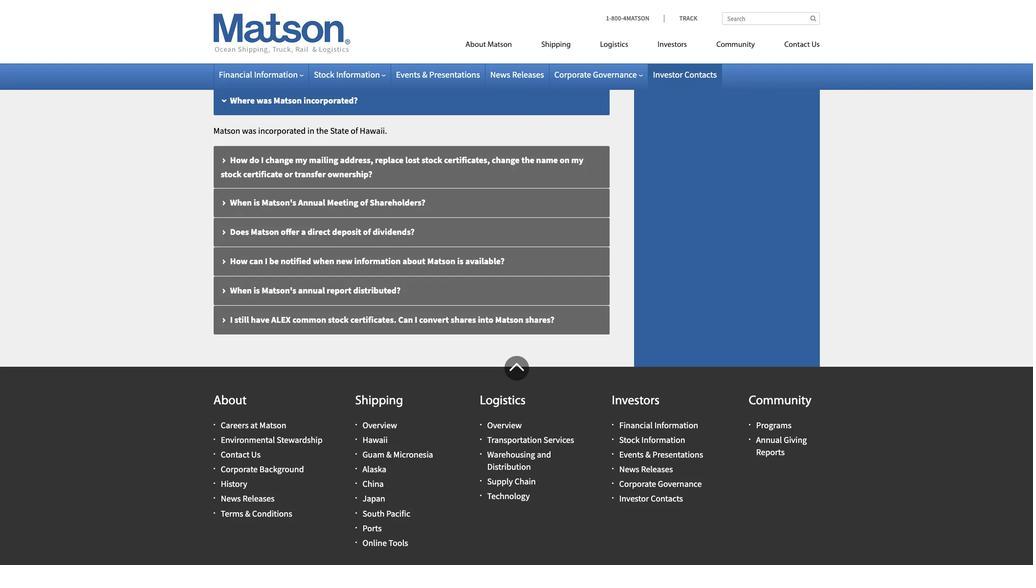 Task type: vqa. For each thing, say whether or not it's contained in the screenshot.
its inside the tab
yes



Task type: describe. For each thing, give the bounding box(es) containing it.
mailing
[[309, 155, 338, 166]]

technology
[[487, 491, 530, 502]]

is left available?
[[457, 256, 464, 267]]

overview link for logistics
[[487, 420, 522, 431]]

guam
[[363, 449, 384, 460]]

0 horizontal spatial stock
[[314, 69, 334, 80]]

events & presentations link for 'financial information' link to the left's the stock information link
[[396, 69, 480, 80]]

4matson
[[623, 14, 649, 22]]

1-
[[606, 14, 611, 22]]

certificate
[[243, 169, 283, 180]]

on inside how do i change my mailing address, replace lost stock certificates, change the name on my stock certificate or transfer ownership?
[[560, 155, 570, 166]]

stock?
[[398, 7, 422, 18]]

deposit
[[332, 226, 361, 238]]

transfer
[[295, 169, 326, 180]]

Search search field
[[722, 12, 820, 25]]

careers at matson link
[[221, 420, 286, 431]]

matson inside careers at matson environmental stewardship contact us corporate background history news releases terms & conditions
[[259, 420, 286, 431]]

news releases link for 'financial information' link to the left's the stock information link events & presentations link
[[490, 69, 544, 80]]

address,
[[340, 155, 373, 166]]

hawaii
[[363, 434, 388, 446]]

programs annual giving reports
[[756, 420, 807, 458]]

giving
[[784, 434, 807, 446]]

south pacific link
[[363, 508, 410, 520]]

1 horizontal spatial its
[[351, 7, 360, 18]]

overview transportation services warehousing and distribution supply chain technology
[[487, 420, 574, 502]]

a for dividend
[[297, 7, 301, 18]]

shareholders?
[[370, 197, 425, 208]]

about matson
[[465, 41, 512, 49]]

financial for financial information stock information events & presentations news releases corporate governance investor contacts
[[619, 420, 653, 431]]

what
[[230, 66, 250, 77]]

ownership?
[[328, 169, 372, 180]]

reports
[[756, 447, 785, 458]]

investor contacts link for the corporate governance link related to 'financial information' link to the left's the stock information link events & presentations link
[[653, 69, 717, 80]]

and
[[537, 449, 551, 460]]

programs link
[[756, 420, 791, 431]]

background
[[259, 464, 304, 475]]

can
[[249, 256, 263, 267]]

how can i be notified when new information about matson is available?
[[230, 256, 505, 267]]

shares?
[[525, 315, 554, 326]]

where
[[230, 95, 255, 106]]

when does matson release its quarterly reports? tab
[[213, 28, 609, 57]]

i inside how do i change my mailing address, replace lost stock certificates, change the name on my stock certificate or transfer ownership?
[[261, 155, 264, 166]]

services
[[544, 434, 574, 446]]

terms
[[221, 508, 243, 520]]

i still have alex common stock certificates.  can i convert shares into matson shares? tab
[[213, 306, 609, 336]]

2 change from the left
[[492, 155, 520, 166]]

community inside top menu navigation
[[716, 41, 755, 49]]

0 vertical spatial on
[[339, 7, 349, 18]]

offer
[[281, 226, 299, 238]]

hawaii.
[[360, 125, 387, 137]]

environmental
[[221, 434, 275, 446]]

incorporated?
[[304, 95, 358, 106]]

does for does matson pay a dividend on its common stock?
[[230, 7, 249, 18]]

presentations inside financial information stock information events & presentations news releases corporate governance investor contacts
[[652, 449, 703, 460]]

annual inside tab
[[298, 197, 325, 208]]

investors link
[[643, 36, 702, 56]]

japan link
[[363, 494, 385, 505]]

investor contacts link for events & presentations link corresponding to the stock information link associated with the rightmost 'financial information' link the corporate governance link
[[619, 494, 683, 505]]

conditions
[[252, 508, 292, 520]]

careers at matson environmental stewardship contact us corporate background history news releases terms & conditions
[[221, 420, 322, 520]]

matson left pay
[[251, 7, 279, 18]]

about matson link
[[451, 36, 527, 56]]

0 vertical spatial stock
[[421, 155, 442, 166]]

of inside does matson offer a direct deposit of dividends? tab
[[363, 226, 371, 238]]

quarterly
[[345, 36, 381, 48]]

0 vertical spatial the
[[260, 66, 273, 77]]

corporate
[[353, 66, 391, 77]]

have
[[251, 315, 270, 326]]

online
[[363, 538, 387, 549]]

when is matson's annual report distributed?
[[230, 285, 401, 296]]

news releases link for events & presentations link corresponding to the stock information link associated with the rightmost 'financial information' link
[[619, 464, 673, 475]]

information for financial information
[[254, 69, 298, 80]]

dividends?
[[373, 226, 415, 238]]

investor inside financial information stock information events & presentations news releases corporate governance investor contacts
[[619, 494, 649, 505]]

name
[[536, 155, 558, 166]]

information for stock information
[[336, 69, 380, 80]]

guam & micronesia link
[[363, 449, 433, 460]]

financial information
[[219, 69, 298, 80]]

1 horizontal spatial investor
[[653, 69, 683, 80]]

matson image
[[213, 14, 350, 54]]

contact inside careers at matson environmental stewardship contact us corporate background history news releases terms & conditions
[[221, 449, 249, 460]]

i left still
[[230, 315, 233, 326]]

annual giving reports link
[[756, 434, 807, 458]]

1 change from the left
[[265, 155, 293, 166]]

shipping inside shipping link
[[541, 41, 571, 49]]

when is matson's annual report distributed? tab
[[213, 277, 609, 306]]

1 horizontal spatial releases
[[512, 69, 544, 80]]

matson inside tab panel
[[213, 125, 240, 137]]

0 vertical spatial contact us link
[[770, 36, 820, 56]]

2 my from the left
[[571, 155, 583, 166]]

annual
[[298, 285, 325, 296]]

shipping link
[[527, 36, 585, 56]]

releases inside careers at matson environmental stewardship contact us corporate background history news releases terms & conditions
[[243, 494, 275, 505]]

alaska link
[[363, 464, 386, 475]]

community inside footer
[[749, 395, 811, 408]]

how for can
[[230, 256, 248, 267]]

pacific
[[386, 508, 410, 520]]

1 horizontal spatial financial information link
[[619, 420, 698, 431]]

1 horizontal spatial common
[[362, 7, 396, 18]]

overview for hawaii
[[363, 420, 397, 431]]

top menu navigation
[[421, 36, 820, 56]]

when for when is matson's annual meeting of shareholders?
[[230, 197, 252, 208]]

certificates.
[[350, 315, 396, 326]]

about
[[402, 256, 425, 267]]

0 vertical spatial presentations
[[429, 69, 480, 80]]

do
[[249, 155, 259, 166]]

1 horizontal spatial news
[[490, 69, 510, 80]]

was for matson
[[256, 95, 272, 106]]

reports?
[[383, 36, 416, 48]]

when is matson's annual meeting of shareholders?
[[230, 197, 425, 208]]

japan
[[363, 494, 385, 505]]

shares
[[451, 315, 476, 326]]

1 my from the left
[[295, 155, 307, 166]]

about for about matson
[[465, 41, 486, 49]]

1 horizontal spatial contacts
[[684, 69, 717, 80]]

stock inside financial information stock information events & presentations news releases corporate governance investor contacts
[[619, 434, 640, 446]]

or
[[284, 169, 293, 180]]

history
[[221, 479, 247, 490]]

news releases
[[490, 69, 544, 80]]

corporate background link
[[221, 464, 304, 475]]

the inside 'where was matson incorporated?' tab panel
[[316, 125, 328, 137]]

stock information
[[314, 69, 380, 80]]

0 horizontal spatial its
[[334, 36, 343, 48]]

i still have alex common stock certificates.  can i convert shares into matson shares?
[[230, 315, 554, 326]]

ports
[[363, 523, 382, 534]]

office?
[[392, 66, 418, 77]]

0 horizontal spatial shipping
[[355, 395, 403, 408]]

when for when is matson's annual report distributed?
[[230, 285, 252, 296]]

available?
[[465, 256, 505, 267]]

financial for financial information
[[219, 69, 252, 80]]

i right the can
[[415, 315, 417, 326]]

transportation
[[487, 434, 542, 446]]

footer containing about
[[0, 357, 1033, 566]]



Task type: locate. For each thing, give the bounding box(es) containing it.
1 horizontal spatial the
[[316, 125, 328, 137]]

track
[[679, 14, 697, 22]]

contact us link down environmental
[[221, 449, 261, 460]]

was inside tab
[[256, 95, 272, 106]]

stock information link
[[314, 69, 386, 80], [619, 434, 685, 446]]

of inside 'where was matson incorporated?' tab panel
[[351, 125, 358, 137]]

0 horizontal spatial common
[[292, 315, 326, 326]]

warehousing and distribution link
[[487, 449, 551, 473]]

common
[[362, 7, 396, 18], [292, 315, 326, 326]]

1 horizontal spatial contact us link
[[770, 36, 820, 56]]

None search field
[[722, 12, 820, 25]]

3 when from the top
[[230, 285, 252, 296]]

0 horizontal spatial releases
[[243, 494, 275, 505]]

does for does matson offer a direct deposit of dividends?
[[230, 226, 249, 238]]

into
[[478, 315, 493, 326]]

0 horizontal spatial overview
[[363, 420, 397, 431]]

can
[[398, 315, 413, 326]]

a right pay
[[297, 7, 301, 18]]

corporate governance
[[554, 69, 637, 80]]

stock information link for 'financial information' link to the left
[[314, 69, 386, 80]]

on right name
[[560, 155, 570, 166]]

releases inside financial information stock information events & presentations news releases corporate governance investor contacts
[[641, 464, 673, 475]]

2 horizontal spatial news
[[619, 464, 639, 475]]

1 horizontal spatial contact
[[784, 41, 810, 49]]

0 vertical spatial its
[[351, 7, 360, 18]]

was for incorporated
[[242, 125, 256, 137]]

overview inside overview hawaii guam & micronesia alaska china japan south pacific ports online tools
[[363, 420, 397, 431]]

2 horizontal spatial news releases link
[[619, 464, 673, 475]]

where was matson incorporated?
[[230, 95, 358, 106]]

does
[[230, 7, 249, 18], [230, 226, 249, 238]]

1 vertical spatial events & presentations link
[[619, 449, 703, 460]]

1 vertical spatial common
[[292, 315, 326, 326]]

its up quarterly
[[351, 7, 360, 18]]

annual inside programs annual giving reports
[[756, 434, 782, 446]]

corporate inside financial information stock information events & presentations news releases corporate governance investor contacts
[[619, 479, 656, 490]]

the left "address"
[[260, 66, 273, 77]]

0 vertical spatial us
[[812, 41, 820, 49]]

1 vertical spatial investors
[[612, 395, 660, 408]]

1 vertical spatial logistics
[[480, 395, 526, 408]]

corporate governance link
[[554, 69, 643, 80], [619, 479, 702, 490]]

events & presentations link
[[396, 69, 480, 80], [619, 449, 703, 460]]

report
[[327, 285, 351, 296]]

does
[[254, 36, 272, 48]]

change
[[265, 155, 293, 166], [492, 155, 520, 166]]

0 horizontal spatial financial information link
[[219, 69, 304, 80]]

i left be
[[265, 256, 267, 267]]

1 how from the top
[[230, 155, 248, 166]]

governance inside financial information stock information events & presentations news releases corporate governance investor contacts
[[658, 479, 702, 490]]

0 horizontal spatial stock
[[221, 169, 241, 180]]

matson's inside "tab"
[[262, 285, 296, 296]]

1 vertical spatial investor contacts link
[[619, 494, 683, 505]]

0 horizontal spatial overview link
[[363, 420, 397, 431]]

release
[[304, 36, 332, 48]]

1 vertical spatial corporate
[[221, 464, 258, 475]]

1 vertical spatial contact
[[221, 449, 249, 460]]

2 how from the top
[[230, 256, 248, 267]]

1 overview from the left
[[363, 420, 397, 431]]

contact down search search field
[[784, 41, 810, 49]]

1 horizontal spatial stock
[[328, 315, 349, 326]]

investors inside top menu navigation
[[658, 41, 687, 49]]

2 overview link from the left
[[487, 420, 522, 431]]

of right meeting
[[360, 197, 368, 208]]

does matson pay a dividend on its common stock?
[[230, 7, 422, 18]]

what is the address of matson's corporate office?
[[230, 66, 418, 77]]

1 does from the top
[[230, 7, 249, 18]]

shipping up the news releases at top
[[541, 41, 571, 49]]

alex
[[271, 315, 291, 326]]

when for when does matson release its quarterly reports?
[[230, 36, 252, 48]]

overview hawaii guam & micronesia alaska china japan south pacific ports online tools
[[363, 420, 433, 549]]

2 horizontal spatial releases
[[641, 464, 673, 475]]

careers
[[221, 420, 249, 431]]

was right where
[[256, 95, 272, 106]]

of right state
[[351, 125, 358, 137]]

corporate inside careers at matson environmental stewardship contact us corporate background history news releases terms & conditions
[[221, 464, 258, 475]]

us up corporate background link
[[251, 449, 261, 460]]

2 does from the top
[[230, 226, 249, 238]]

events inside financial information stock information events & presentations news releases corporate governance investor contacts
[[619, 449, 644, 460]]

information
[[254, 69, 298, 80], [336, 69, 380, 80], [654, 420, 698, 431], [641, 434, 685, 446]]

what is the address of matson's corporate office? tab
[[213, 57, 609, 87]]

logistics link
[[585, 36, 643, 56]]

community up programs
[[749, 395, 811, 408]]

terms & conditions link
[[221, 508, 292, 520]]

change right certificates,
[[492, 155, 520, 166]]

matson
[[251, 7, 279, 18], [274, 36, 302, 48], [488, 41, 512, 49], [274, 95, 302, 106], [213, 125, 240, 137], [251, 226, 279, 238], [427, 256, 455, 267], [495, 315, 523, 326], [259, 420, 286, 431]]

of inside the when is matson's annual meeting of shareholders? tab
[[360, 197, 368, 208]]

1 vertical spatial stock
[[619, 434, 640, 446]]

0 vertical spatial was
[[256, 95, 272, 106]]

matson inside top menu navigation
[[488, 41, 512, 49]]

community down search search field
[[716, 41, 755, 49]]

annual down the transfer
[[298, 197, 325, 208]]

news releases link
[[490, 69, 544, 80], [619, 464, 673, 475], [221, 494, 275, 505]]

direct
[[308, 226, 330, 238]]

1 horizontal spatial stock information link
[[619, 434, 685, 446]]

2 vertical spatial corporate
[[619, 479, 656, 490]]

new
[[336, 256, 352, 267]]

releases
[[512, 69, 544, 80], [641, 464, 673, 475], [243, 494, 275, 505]]

investor
[[653, 69, 683, 80], [619, 494, 649, 505]]

investor contacts
[[653, 69, 717, 80]]

is right what
[[252, 66, 258, 77]]

1 horizontal spatial my
[[571, 155, 583, 166]]

1 vertical spatial releases
[[641, 464, 673, 475]]

1 horizontal spatial stock
[[619, 434, 640, 446]]

& inside overview hawaii guam & micronesia alaska china japan south pacific ports online tools
[[386, 449, 392, 460]]

0 vertical spatial when
[[230, 36, 252, 48]]

2 vertical spatial news
[[221, 494, 241, 505]]

dividend
[[303, 7, 337, 18]]

2 horizontal spatial stock
[[421, 155, 442, 166]]

us inside 'contact us' link
[[812, 41, 820, 49]]

1 vertical spatial community
[[749, 395, 811, 408]]

the left name
[[521, 155, 534, 166]]

still
[[234, 315, 249, 326]]

matson's up incorporated?
[[316, 66, 351, 77]]

about up events & presentations
[[465, 41, 486, 49]]

0 vertical spatial corporate governance link
[[554, 69, 643, 80]]

its right release
[[334, 36, 343, 48]]

stewardship
[[277, 434, 322, 446]]

1 vertical spatial corporate governance link
[[619, 479, 702, 490]]

the
[[260, 66, 273, 77], [316, 125, 328, 137], [521, 155, 534, 166]]

1 vertical spatial about
[[213, 395, 247, 408]]

certificates,
[[444, 155, 490, 166]]

pay
[[281, 7, 295, 18]]

0 vertical spatial does
[[230, 7, 249, 18]]

0 horizontal spatial news
[[221, 494, 241, 505]]

0 vertical spatial events
[[396, 69, 420, 80]]

news inside careers at matson environmental stewardship contact us corporate background history news releases terms & conditions
[[221, 494, 241, 505]]

notified
[[281, 256, 311, 267]]

distributed?
[[353, 285, 401, 296]]

the inside how do i change my mailing address, replace lost stock certificates, change the name on my stock certificate or transfer ownership?
[[521, 155, 534, 166]]

2 overview from the left
[[487, 420, 522, 431]]

0 horizontal spatial investor
[[619, 494, 649, 505]]

contact inside top menu navigation
[[784, 41, 810, 49]]

1 vertical spatial shipping
[[355, 395, 403, 408]]

is for what is the address of matson's corporate office?
[[252, 66, 258, 77]]

is for when is matson's annual report distributed?
[[254, 285, 260, 296]]

0 horizontal spatial financial
[[219, 69, 252, 80]]

common right alex
[[292, 315, 326, 326]]

how left "do"
[[230, 155, 248, 166]]

matson's for annual
[[262, 197, 296, 208]]

0 vertical spatial financial information link
[[219, 69, 304, 80]]

the right in
[[316, 125, 328, 137]]

back to top image
[[504, 357, 529, 381]]

us down search icon
[[812, 41, 820, 49]]

overview inside overview transportation services warehousing and distribution supply chain technology
[[487, 420, 522, 431]]

1 horizontal spatial financial
[[619, 420, 653, 431]]

matson left offer
[[251, 226, 279, 238]]

0 horizontal spatial my
[[295, 155, 307, 166]]

of inside what is the address of matson's corporate office? tab
[[307, 66, 315, 77]]

1 vertical spatial the
[[316, 125, 328, 137]]

my
[[295, 155, 307, 166], [571, 155, 583, 166]]

is down "can" at left top
[[254, 285, 260, 296]]

china link
[[363, 479, 384, 490]]

& inside careers at matson environmental stewardship contact us corporate background history news releases terms & conditions
[[245, 508, 250, 520]]

how inside how do i change my mailing address, replace lost stock certificates, change the name on my stock certificate or transfer ownership?
[[230, 155, 248, 166]]

1 vertical spatial stock
[[221, 169, 241, 180]]

overview for transportation
[[487, 420, 522, 431]]

investor contacts link
[[653, 69, 717, 80], [619, 494, 683, 505]]

news inside financial information stock information events & presentations news releases corporate governance investor contacts
[[619, 464, 639, 475]]

0 vertical spatial investor
[[653, 69, 683, 80]]

2 horizontal spatial corporate
[[619, 479, 656, 490]]

& inside financial information stock information events & presentations news releases corporate governance investor contacts
[[645, 449, 651, 460]]

stock
[[314, 69, 334, 80], [619, 434, 640, 446]]

800-
[[611, 14, 623, 22]]

a
[[297, 7, 301, 18], [301, 226, 306, 238]]

matson's for annual
[[262, 285, 296, 296]]

information for financial information stock information events & presentations news releases corporate governance investor contacts
[[654, 420, 698, 431]]

change up the or
[[265, 155, 293, 166]]

online tools link
[[363, 538, 408, 549]]

meeting
[[327, 197, 358, 208]]

corporate governance link for events & presentations link corresponding to the stock information link associated with the rightmost 'financial information' link
[[619, 479, 702, 490]]

1-800-4matson link
[[606, 14, 664, 22]]

events & presentations link for the stock information link associated with the rightmost 'financial information' link
[[619, 449, 703, 460]]

about up careers
[[213, 395, 247, 408]]

my right name
[[571, 155, 583, 166]]

tools
[[389, 538, 408, 549]]

search image
[[810, 15, 816, 22]]

1 vertical spatial contact us link
[[221, 449, 261, 460]]

0 horizontal spatial stock information link
[[314, 69, 386, 80]]

0 horizontal spatial logistics
[[480, 395, 526, 408]]

us inside careers at matson environmental stewardship contact us corporate background history news releases terms & conditions
[[251, 449, 261, 460]]

is down certificate
[[254, 197, 260, 208]]

corporate governance link for 'financial information' link to the left's the stock information link events & presentations link
[[554, 69, 643, 80]]

1 horizontal spatial corporate
[[554, 69, 591, 80]]

stock left certificate
[[221, 169, 241, 180]]

1 horizontal spatial shipping
[[541, 41, 571, 49]]

presentations
[[429, 69, 480, 80], [652, 449, 703, 460]]

in
[[307, 125, 314, 137]]

when down certificate
[[230, 197, 252, 208]]

2 vertical spatial stock
[[328, 315, 349, 326]]

south
[[363, 508, 385, 520]]

0 vertical spatial contacts
[[684, 69, 717, 80]]

2 when from the top
[[230, 197, 252, 208]]

contact us
[[784, 41, 820, 49]]

0 vertical spatial investor contacts link
[[653, 69, 717, 80]]

overview link for shipping
[[363, 420, 397, 431]]

chain
[[515, 476, 536, 488]]

0 vertical spatial community
[[716, 41, 755, 49]]

1 horizontal spatial events
[[619, 449, 644, 460]]

0 horizontal spatial presentations
[[429, 69, 480, 80]]

0 vertical spatial news
[[490, 69, 510, 80]]

1 vertical spatial governance
[[658, 479, 702, 490]]

1 vertical spatial was
[[242, 125, 256, 137]]

0 horizontal spatial about
[[213, 395, 247, 408]]

logistics
[[600, 41, 628, 49], [480, 395, 526, 408]]

of right the deposit
[[363, 226, 371, 238]]

0 vertical spatial logistics
[[600, 41, 628, 49]]

shipping up hawaii link
[[355, 395, 403, 408]]

when is matson's annual meeting of shareholders? tab
[[213, 189, 609, 218]]

1 vertical spatial investor
[[619, 494, 649, 505]]

1 horizontal spatial on
[[560, 155, 570, 166]]

1 horizontal spatial presentations
[[652, 449, 703, 460]]

1 when from the top
[[230, 36, 252, 48]]

shipping
[[541, 41, 571, 49], [355, 395, 403, 408]]

0 vertical spatial investors
[[658, 41, 687, 49]]

track link
[[664, 14, 697, 22]]

was inside tab panel
[[242, 125, 256, 137]]

0 horizontal spatial contact us link
[[221, 449, 261, 460]]

financial inside financial information stock information events & presentations news releases corporate governance investor contacts
[[619, 420, 653, 431]]

a for direct
[[301, 226, 306, 238]]

matson right about
[[427, 256, 455, 267]]

matson up the news releases at top
[[488, 41, 512, 49]]

0 vertical spatial corporate
[[554, 69, 591, 80]]

overview
[[363, 420, 397, 431], [487, 420, 522, 431]]

contact down environmental
[[221, 449, 249, 460]]

logistics down back to top image on the bottom of the page
[[480, 395, 526, 408]]

0 vertical spatial stock information link
[[314, 69, 386, 80]]

1 vertical spatial financial information link
[[619, 420, 698, 431]]

matson down where
[[213, 125, 240, 137]]

does matson offer a direct deposit of dividends?
[[230, 226, 415, 238]]

warehousing
[[487, 449, 535, 460]]

of right "address"
[[307, 66, 315, 77]]

was up "do"
[[242, 125, 256, 137]]

1 vertical spatial presentations
[[652, 449, 703, 460]]

overview link up hawaii link
[[363, 420, 397, 431]]

supply chain link
[[487, 476, 536, 488]]

about inside top menu navigation
[[465, 41, 486, 49]]

community link
[[702, 36, 770, 56]]

matson right into
[[495, 315, 523, 326]]

is for when is matson's annual meeting of shareholders?
[[254, 197, 260, 208]]

1-800-4matson
[[606, 14, 649, 22]]

how can i be notified when new information about matson is available? tab
[[213, 247, 609, 277]]

2 horizontal spatial the
[[521, 155, 534, 166]]

overview up 'transportation'
[[487, 420, 522, 431]]

corporate
[[554, 69, 591, 80], [221, 464, 258, 475], [619, 479, 656, 490]]

where was matson incorporated? tab
[[213, 87, 609, 116]]

stock right lost at the left of page
[[421, 155, 442, 166]]

how
[[230, 155, 248, 166], [230, 256, 248, 267]]

events & presentations
[[396, 69, 480, 80]]

transportation services link
[[487, 434, 574, 446]]

information
[[354, 256, 401, 267]]

2 vertical spatial releases
[[243, 494, 275, 505]]

governance
[[593, 69, 637, 80], [658, 479, 702, 490]]

0 vertical spatial how
[[230, 155, 248, 166]]

micronesia
[[393, 449, 433, 460]]

1 overview link from the left
[[363, 420, 397, 431]]

a right offer
[[301, 226, 306, 238]]

how do i change my mailing address, replace lost stock certificates, change the name on my stock certificate or transfer ownership? tab
[[213, 146, 609, 189]]

1 horizontal spatial news releases link
[[490, 69, 544, 80]]

0 vertical spatial news releases link
[[490, 69, 544, 80]]

logistics inside "link"
[[600, 41, 628, 49]]

of
[[307, 66, 315, 77], [351, 125, 358, 137], [360, 197, 368, 208], [363, 226, 371, 238]]

stock information link for the rightmost 'financial information' link
[[619, 434, 685, 446]]

does matson pay a dividend on its common stock? tab
[[213, 0, 609, 28]]

2 vertical spatial the
[[521, 155, 534, 166]]

overview up hawaii link
[[363, 420, 397, 431]]

1 horizontal spatial overview
[[487, 420, 522, 431]]

state
[[330, 125, 349, 137]]

when inside "tab"
[[230, 285, 252, 296]]

when up still
[[230, 285, 252, 296]]

contacts inside financial information stock information events & presentations news releases corporate governance investor contacts
[[651, 494, 683, 505]]

0 vertical spatial financial
[[219, 69, 252, 80]]

footer
[[0, 357, 1033, 566]]

overview link up 'transportation'
[[487, 420, 522, 431]]

common left the stock?
[[362, 7, 396, 18]]

0 vertical spatial matson's
[[316, 66, 351, 77]]

on right dividend
[[339, 7, 349, 18]]

matson's down the or
[[262, 197, 296, 208]]

alaska
[[363, 464, 386, 475]]

logistics down 800-
[[600, 41, 628, 49]]

on
[[339, 7, 349, 18], [560, 155, 570, 166]]

address
[[275, 66, 305, 77]]

matson down "address"
[[274, 95, 302, 106]]

annual up reports
[[756, 434, 782, 446]]

how for do
[[230, 155, 248, 166]]

contact us link down search icon
[[770, 36, 820, 56]]

0 horizontal spatial news releases link
[[221, 494, 275, 505]]

0 vertical spatial common
[[362, 7, 396, 18]]

i right "do"
[[261, 155, 264, 166]]

how do i change my mailing address, replace lost stock certificates, change the name on my stock certificate or transfer ownership?
[[221, 155, 583, 180]]

1 horizontal spatial us
[[812, 41, 820, 49]]

annual
[[298, 197, 325, 208], [756, 434, 782, 446]]

matson right does
[[274, 36, 302, 48]]

does matson offer a direct deposit of dividends? tab
[[213, 218, 609, 247]]

how left "can" at left top
[[230, 256, 248, 267]]

matson's
[[316, 66, 351, 77], [262, 197, 296, 208], [262, 285, 296, 296]]

matson inside tab
[[274, 95, 302, 106]]

be
[[269, 256, 279, 267]]

0 vertical spatial releases
[[512, 69, 544, 80]]

where was matson incorporated? tab panel
[[213, 125, 609, 137]]

stock down the report
[[328, 315, 349, 326]]

1 horizontal spatial governance
[[658, 479, 702, 490]]

about for about
[[213, 395, 247, 408]]

my up the transfer
[[295, 155, 307, 166]]

0 vertical spatial events & presentations link
[[396, 69, 480, 80]]

is inside "tab"
[[254, 285, 260, 296]]

about
[[465, 41, 486, 49], [213, 395, 247, 408]]

1 vertical spatial on
[[560, 155, 570, 166]]

0 horizontal spatial governance
[[593, 69, 637, 80]]

1 vertical spatial events
[[619, 449, 644, 460]]

1 horizontal spatial events & presentations link
[[619, 449, 703, 460]]

when left does
[[230, 36, 252, 48]]

overview link
[[363, 420, 397, 431], [487, 420, 522, 431]]

1 vertical spatial how
[[230, 256, 248, 267]]

matson up environmental stewardship link at the bottom left of page
[[259, 420, 286, 431]]

1 vertical spatial matson's
[[262, 197, 296, 208]]

contact us link
[[770, 36, 820, 56], [221, 449, 261, 460]]

0 vertical spatial contact
[[784, 41, 810, 49]]

investors
[[658, 41, 687, 49], [612, 395, 660, 408]]

matson's up alex
[[262, 285, 296, 296]]

distribution
[[487, 462, 531, 473]]



